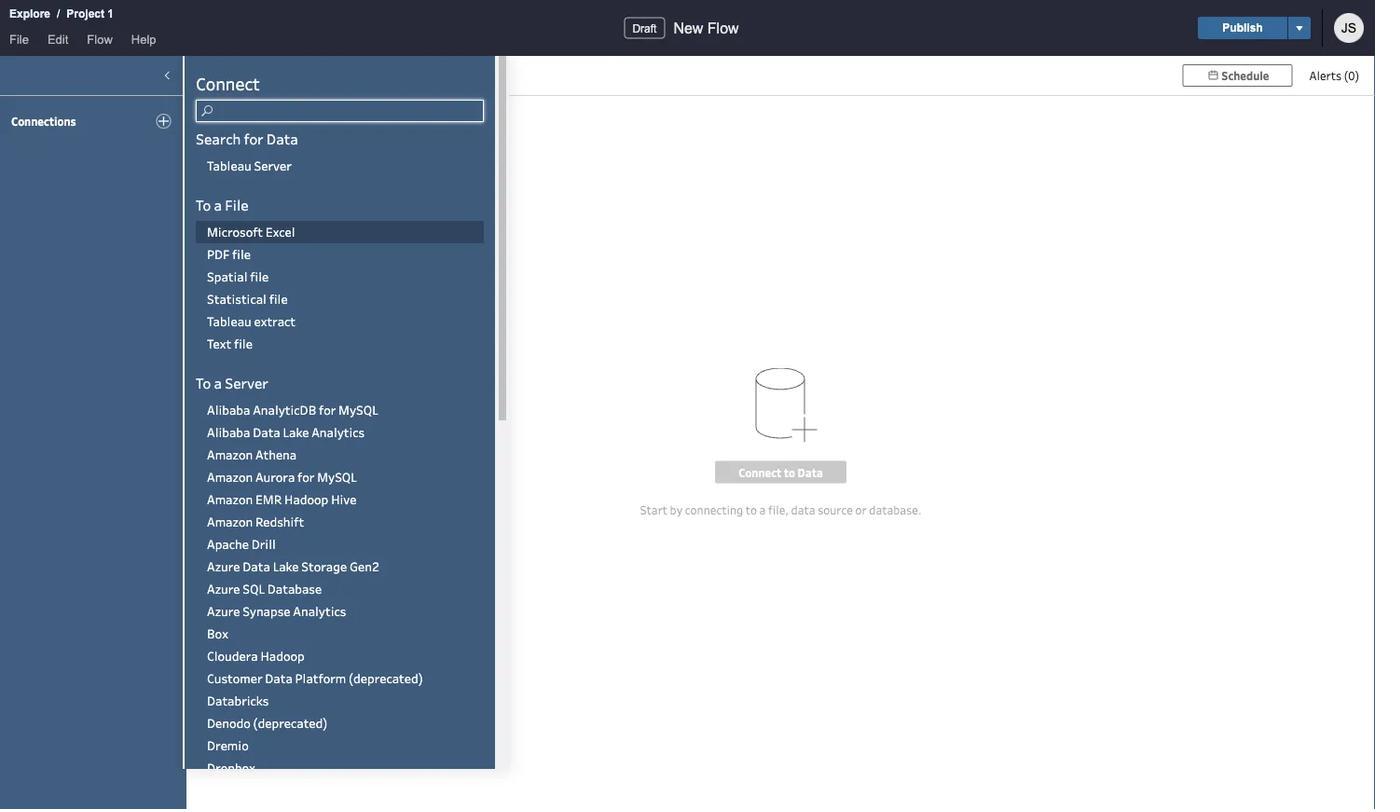 Task type: vqa. For each thing, say whether or not it's contained in the screenshot.
OCT
no



Task type: locate. For each thing, give the bounding box(es) containing it.
1 vertical spatial to
[[196, 373, 211, 392]]

sql
[[243, 581, 265, 597]]

2 vertical spatial for
[[298, 469, 315, 485]]

1 horizontal spatial flow
[[708, 20, 739, 36]]

3 amazon from the top
[[207, 491, 253, 508]]

file inside popup button
[[9, 32, 29, 46]]

1 amazon from the top
[[207, 447, 253, 463]]

help button
[[122, 28, 166, 56]]

2 amazon from the top
[[207, 469, 253, 485]]

2 to from the top
[[196, 373, 211, 392]]

0 vertical spatial alibaba
[[207, 402, 250, 418]]

box
[[207, 626, 228, 642]]

connect inside button
[[739, 465, 781, 480]]

1 horizontal spatial to
[[784, 465, 795, 480]]

gen2
[[350, 558, 379, 575]]

alerts (0)
[[1309, 68, 1359, 83]]

a left file,
[[759, 503, 766, 518]]

(deprecated) down platform
[[253, 715, 327, 731]]

alibaba
[[207, 402, 250, 418], [207, 424, 250, 441]]

for right aurora
[[298, 469, 315, 485]]

to left file,
[[746, 503, 757, 518]]

amazon
[[207, 447, 253, 463], [207, 469, 253, 485], [207, 491, 253, 508], [207, 514, 253, 530]]

to down text
[[196, 373, 211, 392]]

0 vertical spatial to
[[784, 465, 795, 480]]

0 vertical spatial hadoop
[[284, 491, 328, 508]]

1 horizontal spatial (deprecated)
[[349, 670, 423, 687]]

hadoop up redshift
[[284, 491, 328, 508]]

to for to a file
[[196, 195, 211, 214]]

amazon left aurora
[[207, 469, 253, 485]]

denodo
[[207, 715, 251, 731]]

connect
[[196, 72, 260, 95], [739, 465, 781, 480]]

1 vertical spatial azure
[[207, 581, 240, 597]]

0 vertical spatial (deprecated)
[[349, 670, 423, 687]]

data
[[266, 129, 298, 148], [253, 424, 280, 441], [798, 465, 823, 480], [243, 558, 270, 575], [265, 670, 293, 687]]

by
[[670, 503, 683, 518]]

for right analyticdb
[[319, 402, 336, 418]]

azure left sql on the bottom left
[[207, 581, 240, 597]]

(deprecated) right platform
[[349, 670, 423, 687]]

analyticdb
[[253, 402, 316, 418]]

start
[[640, 503, 668, 518]]

mysql right analyticdb
[[339, 402, 378, 418]]

1 vertical spatial connect
[[739, 465, 781, 480]]

1 azure from the top
[[207, 558, 240, 575]]

0 horizontal spatial connect
[[196, 72, 260, 95]]

None text field
[[196, 100, 484, 122]]

amazon left athena
[[207, 447, 253, 463]]

analytics down analyticdb
[[312, 424, 365, 441]]

0 vertical spatial file
[[9, 32, 29, 46]]

0 vertical spatial a
[[214, 195, 222, 214]]

1 vertical spatial alibaba
[[207, 424, 250, 441]]

2 vertical spatial azure
[[207, 603, 240, 620]]

connect for connect
[[196, 72, 260, 95]]

a down text
[[214, 373, 222, 392]]

file right pdf
[[232, 246, 251, 262]]

1 vertical spatial to
[[746, 503, 757, 518]]

tableau down search
[[207, 158, 251, 174]]

amazon up apache
[[207, 514, 253, 530]]

server
[[254, 158, 292, 174], [225, 373, 268, 392]]

(deprecated)
[[349, 670, 423, 687], [253, 715, 327, 731]]

a
[[214, 195, 222, 214], [214, 373, 222, 392], [759, 503, 766, 518]]

2 vertical spatial a
[[759, 503, 766, 518]]

project 1 link
[[66, 5, 115, 23]]

flow right the new
[[708, 20, 739, 36]]

3 azure from the top
[[207, 603, 240, 620]]

azure
[[207, 558, 240, 575], [207, 581, 240, 597], [207, 603, 240, 620]]

lake down analyticdb
[[283, 424, 309, 441]]

server up analyticdb
[[225, 373, 268, 392]]

extract
[[254, 313, 296, 330]]

0 horizontal spatial (deprecated)
[[253, 715, 327, 731]]

for
[[244, 129, 263, 148], [319, 402, 336, 418], [298, 469, 315, 485]]

1 vertical spatial a
[[214, 373, 222, 392]]

flow
[[708, 20, 739, 36], [87, 32, 113, 46]]

0 horizontal spatial file
[[9, 32, 29, 46]]

lake up database
[[273, 558, 299, 575]]

edit button
[[38, 28, 78, 56]]

2 tableau from the top
[[207, 313, 251, 330]]

2 alibaba from the top
[[207, 424, 250, 441]]

connect to data button
[[715, 461, 846, 483]]

lake
[[283, 424, 309, 441], [273, 558, 299, 575]]

file
[[232, 246, 251, 262], [250, 269, 269, 285], [269, 291, 288, 307], [234, 336, 253, 352]]

file up microsoft
[[225, 195, 249, 214]]

apache
[[207, 536, 249, 552]]

to
[[784, 465, 795, 480], [746, 503, 757, 518]]

2 azure from the top
[[207, 581, 240, 597]]

1 horizontal spatial connect
[[739, 465, 781, 480]]

0 vertical spatial connect
[[196, 72, 260, 95]]

connections
[[11, 114, 76, 129]]

0 vertical spatial lake
[[283, 424, 309, 441]]

analytics
[[312, 424, 365, 441], [293, 603, 346, 620]]

azure up box
[[207, 603, 240, 620]]

mysql
[[339, 402, 378, 418], [317, 469, 357, 485]]

platform
[[295, 670, 346, 687]]

hadoop up platform
[[261, 648, 305, 664]]

0 vertical spatial for
[[244, 129, 263, 148]]

to up start by connecting to a file, data source or database.
[[784, 465, 795, 480]]

dropbox
[[207, 760, 255, 776]]

connecting
[[685, 503, 743, 518]]

data inside button
[[798, 465, 823, 480]]

0 vertical spatial azure
[[207, 558, 240, 575]]

1 vertical spatial for
[[319, 402, 336, 418]]

1 to from the top
[[196, 195, 211, 214]]

connect up search
[[196, 72, 260, 95]]

0 vertical spatial server
[[254, 158, 292, 174]]

server down search for data
[[254, 158, 292, 174]]

to
[[196, 195, 211, 214], [196, 373, 211, 392]]

1 vertical spatial lake
[[273, 558, 299, 575]]

hadoop
[[284, 491, 328, 508], [261, 648, 305, 664]]

to up microsoft
[[196, 195, 211, 214]]

tableau
[[207, 158, 251, 174], [207, 313, 251, 330]]

database.
[[869, 503, 922, 518]]

azure down apache
[[207, 558, 240, 575]]

analytics down database
[[293, 603, 346, 620]]

help
[[131, 32, 156, 46]]

to a file
[[196, 195, 249, 214]]

1
[[108, 7, 114, 20]]

(0)
[[1344, 68, 1359, 83]]

0 horizontal spatial flow
[[87, 32, 113, 46]]

data up the data
[[798, 465, 823, 480]]

explore
[[9, 7, 50, 20]]

0 vertical spatial tableau
[[207, 158, 251, 174]]

amazon left emr
[[207, 491, 253, 508]]

1 vertical spatial (deprecated)
[[253, 715, 327, 731]]

file button
[[0, 28, 38, 56]]

microsoft
[[207, 224, 263, 240]]

file
[[9, 32, 29, 46], [225, 195, 249, 214]]

statistical
[[207, 291, 267, 307]]

0 vertical spatial to
[[196, 195, 211, 214]]

mysql up hive
[[317, 469, 357, 485]]

search
[[196, 129, 241, 148]]

for up tableau server
[[244, 129, 263, 148]]

a up microsoft
[[214, 195, 222, 214]]

tableau inside microsoft excel pdf file spatial file statistical file tableau extract text file
[[207, 313, 251, 330]]

publish button
[[1198, 17, 1288, 39]]

flow down project 1 "link"
[[87, 32, 113, 46]]

1 vertical spatial tableau
[[207, 313, 251, 330]]

connect up file,
[[739, 465, 781, 480]]

to inside button
[[784, 465, 795, 480]]

search for data
[[196, 129, 298, 148]]

2 horizontal spatial for
[[319, 402, 336, 418]]

or
[[855, 503, 867, 518]]

0 vertical spatial mysql
[[339, 402, 378, 418]]

aurora
[[255, 469, 295, 485]]

drill
[[251, 536, 276, 552]]

file down explore link
[[9, 32, 29, 46]]

tableau down statistical
[[207, 313, 251, 330]]

4 amazon from the top
[[207, 514, 253, 530]]

1 horizontal spatial file
[[225, 195, 249, 214]]



Task type: describe. For each thing, give the bounding box(es) containing it.
flow inside popup button
[[87, 32, 113, 46]]

a for server
[[214, 373, 222, 392]]

storage
[[301, 558, 347, 575]]

connect to data
[[739, 465, 823, 480]]

to for to a server
[[196, 373, 211, 392]]

file up statistical
[[250, 269, 269, 285]]

to a server
[[196, 373, 268, 392]]

redshift
[[255, 514, 304, 530]]

start by connecting to a file, data source or database.
[[640, 503, 922, 518]]

0 horizontal spatial to
[[746, 503, 757, 518]]

customer
[[207, 670, 262, 687]]

explore link
[[8, 5, 51, 23]]

js button
[[1334, 13, 1364, 43]]

1 horizontal spatial for
[[298, 469, 315, 485]]

new flow
[[674, 20, 739, 36]]

file,
[[768, 503, 789, 518]]

0 horizontal spatial for
[[244, 129, 263, 148]]

cloudera
[[207, 648, 258, 664]]

pdf
[[207, 246, 230, 262]]

schedule button
[[1183, 64, 1293, 87]]

alerts
[[1309, 68, 1342, 83]]

/
[[57, 7, 60, 20]]

a for file
[[214, 195, 222, 214]]

data up sql on the bottom left
[[243, 558, 270, 575]]

1 vertical spatial file
[[225, 195, 249, 214]]

data up tableau server
[[266, 129, 298, 148]]

1 tableau from the top
[[207, 158, 251, 174]]

excel
[[266, 224, 295, 240]]

project
[[67, 7, 104, 20]]

dremio
[[207, 737, 249, 754]]

draft
[[632, 22, 657, 34]]

emr
[[255, 491, 282, 508]]

1 vertical spatial hadoop
[[261, 648, 305, 664]]

1 vertical spatial analytics
[[293, 603, 346, 620]]

js
[[1341, 21, 1357, 35]]

source
[[818, 503, 853, 518]]

data up athena
[[253, 424, 280, 441]]

schedule
[[1222, 68, 1269, 83]]

publish
[[1223, 21, 1263, 34]]

microsoft excel pdf file spatial file statistical file tableau extract text file
[[207, 224, 296, 352]]

1 vertical spatial server
[[225, 373, 268, 392]]

spatial
[[207, 269, 248, 285]]

0 vertical spatial analytics
[[312, 424, 365, 441]]

1 vertical spatial mysql
[[317, 469, 357, 485]]

1 alibaba from the top
[[207, 402, 250, 418]]

undo image
[[195, 62, 223, 90]]

data
[[791, 503, 815, 518]]

add connection image
[[156, 113, 172, 129]]

new
[[674, 20, 703, 36]]

databricks
[[207, 693, 269, 709]]

file right text
[[234, 336, 253, 352]]

alibaba analyticdb for mysql alibaba data lake analytics amazon athena amazon aurora for mysql amazon emr hadoop hive amazon redshift apache drill azure data lake storage gen2 azure sql database azure synapse analytics box cloudera hadoop customer data platform (deprecated) databricks denodo (deprecated) dremio dropbox
[[207, 402, 423, 776]]

connect for connect to data
[[739, 465, 781, 480]]

explore / project 1
[[9, 7, 114, 20]]

athena
[[255, 447, 297, 463]]

synapse
[[243, 603, 290, 620]]

data left platform
[[265, 670, 293, 687]]

flow button
[[78, 28, 122, 56]]

database
[[267, 581, 322, 597]]

hive
[[331, 491, 357, 508]]

tableau server
[[207, 158, 292, 174]]

edit
[[48, 32, 68, 46]]

file up extract
[[269, 291, 288, 307]]

text
[[207, 336, 231, 352]]

redo image
[[225, 62, 253, 90]]



